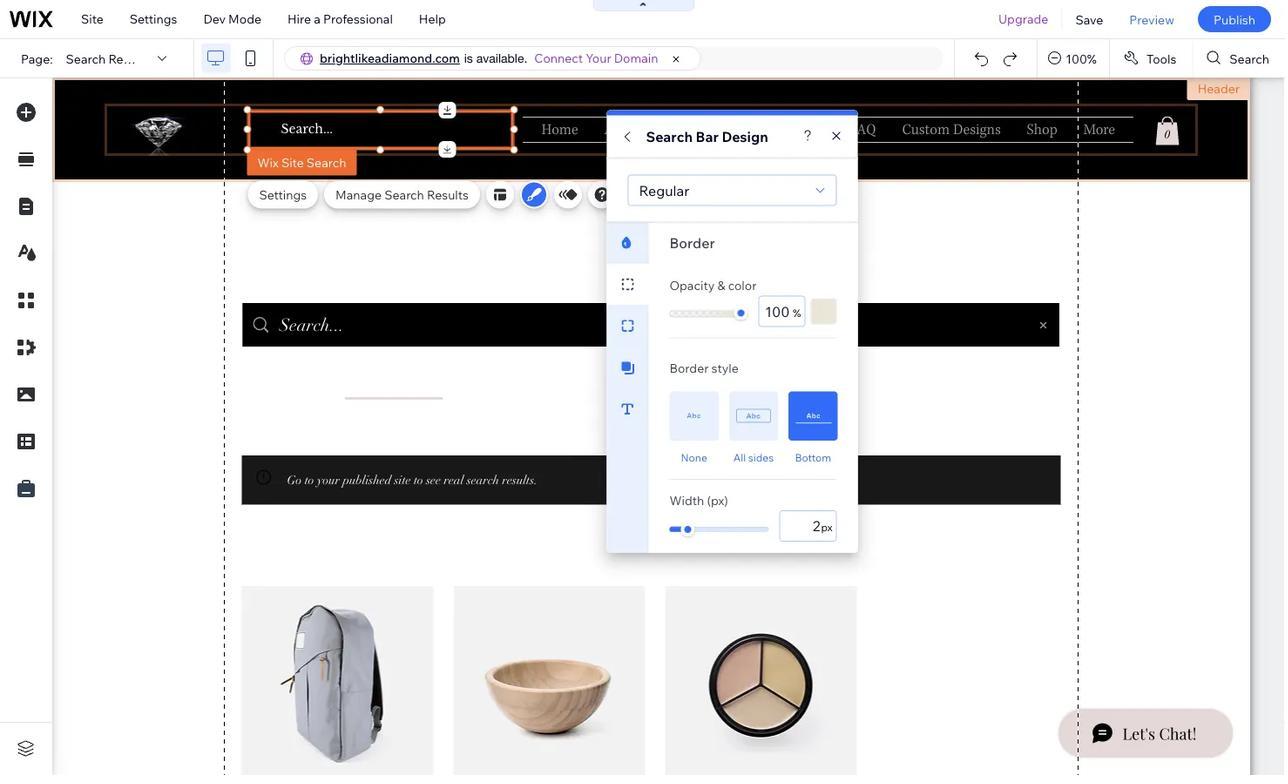 Task type: locate. For each thing, give the bounding box(es) containing it.
None text field
[[759, 296, 806, 327], [780, 511, 837, 542], [759, 296, 806, 327], [780, 511, 837, 542]]

1 border from the top
[[670, 234, 715, 251]]

publish button
[[1198, 6, 1272, 32]]

design
[[722, 128, 768, 145]]

manage
[[336, 187, 382, 202]]

hire a professional
[[288, 11, 393, 27]]

none
[[681, 451, 707, 464]]

1 vertical spatial settings
[[259, 187, 307, 202]]

dev mode
[[203, 11, 262, 27]]

(px)
[[707, 493, 728, 508]]

site
[[81, 11, 104, 27], [281, 155, 304, 170]]

border
[[670, 234, 715, 251], [670, 360, 709, 376]]

search
[[66, 51, 106, 66], [1230, 51, 1270, 66], [646, 128, 693, 145], [307, 155, 346, 170], [385, 187, 424, 202]]

professional
[[323, 11, 393, 27]]

2 border from the top
[[670, 360, 709, 376]]

0 vertical spatial border
[[670, 234, 715, 251]]

dev
[[203, 11, 226, 27]]

opacity
[[670, 278, 715, 293]]

0 vertical spatial settings
[[130, 11, 177, 27]]

settings up "search results"
[[130, 11, 177, 27]]

border up "opacity"
[[670, 234, 715, 251]]

border left style
[[670, 360, 709, 376]]

wix
[[258, 155, 279, 170]]

1 horizontal spatial results
[[427, 187, 469, 202]]

results
[[108, 51, 150, 66], [427, 187, 469, 202]]

tools button
[[1110, 39, 1193, 78]]

search inside button
[[1230, 51, 1270, 66]]

search for search bar design
[[646, 128, 693, 145]]

0 horizontal spatial results
[[108, 51, 150, 66]]

0 vertical spatial site
[[81, 11, 104, 27]]

1 vertical spatial border
[[670, 360, 709, 376]]

1 horizontal spatial site
[[281, 155, 304, 170]]

100% button
[[1038, 39, 1109, 78]]

100%
[[1066, 51, 1097, 66]]

is available. connect your domain
[[464, 51, 658, 66]]

site up "search results"
[[81, 11, 104, 27]]

0 vertical spatial results
[[108, 51, 150, 66]]

0 horizontal spatial settings
[[130, 11, 177, 27]]

1 vertical spatial results
[[427, 187, 469, 202]]

settings down wix
[[259, 187, 307, 202]]

search bar design
[[646, 128, 768, 145]]

a
[[314, 11, 321, 27]]

bar
[[696, 128, 719, 145]]

settings
[[130, 11, 177, 27], [259, 187, 307, 202]]

border for border style
[[670, 360, 709, 376]]

your
[[586, 51, 612, 66]]

wix site search
[[258, 155, 346, 170]]

site right wix
[[281, 155, 304, 170]]

1 horizontal spatial settings
[[259, 187, 307, 202]]

manage search results
[[336, 187, 469, 202]]



Task type: vqa. For each thing, say whether or not it's contained in the screenshot.
section's the a
no



Task type: describe. For each thing, give the bounding box(es) containing it.
search for search
[[1230, 51, 1270, 66]]

opacity & color
[[670, 278, 757, 293]]

border for border
[[670, 234, 715, 251]]

publish
[[1214, 12, 1256, 27]]

style
[[712, 360, 739, 376]]

width
[[670, 493, 704, 508]]

header
[[1198, 81, 1240, 96]]

color
[[728, 278, 757, 293]]

domain
[[614, 51, 658, 66]]

search button
[[1193, 39, 1286, 78]]

available.
[[476, 51, 528, 65]]

is
[[464, 51, 473, 65]]

all sides
[[734, 451, 774, 464]]

tools
[[1147, 51, 1177, 66]]

hire
[[288, 11, 311, 27]]

1 vertical spatial site
[[281, 155, 304, 170]]

connect
[[535, 51, 583, 66]]

regular
[[639, 182, 690, 199]]

brightlikeadiamond.com
[[320, 51, 460, 66]]

upgrade
[[999, 11, 1049, 27]]

search results
[[66, 51, 150, 66]]

mode
[[228, 11, 262, 27]]

0 horizontal spatial site
[[81, 11, 104, 27]]

preview
[[1130, 12, 1175, 27]]

save button
[[1063, 0, 1117, 38]]

save
[[1076, 12, 1104, 27]]

preview button
[[1117, 0, 1188, 38]]

all
[[734, 451, 746, 464]]

search for search results
[[66, 51, 106, 66]]

&
[[718, 278, 726, 293]]

bottom
[[795, 451, 832, 464]]

sides
[[749, 451, 774, 464]]

border style
[[670, 360, 739, 376]]

width (px)
[[670, 493, 728, 508]]

help
[[419, 11, 446, 27]]



